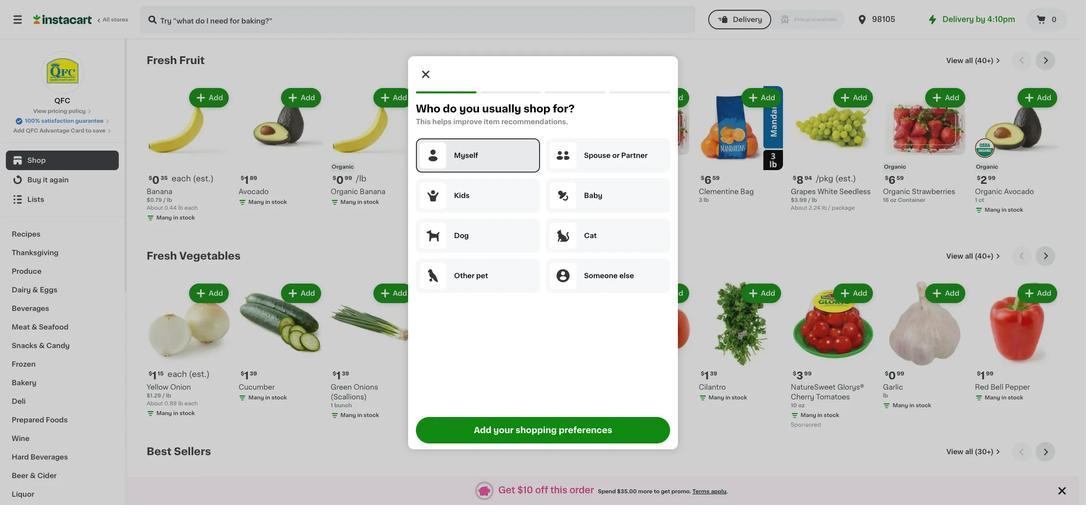 Task type: vqa. For each thing, say whether or not it's contained in the screenshot.
2500
no



Task type: locate. For each thing, give the bounding box(es) containing it.
& right beer
[[30, 472, 36, 479]]

about down $1.29
[[147, 401, 163, 407]]

$ up naturesweet
[[793, 371, 797, 377]]

0 horizontal spatial oz
[[799, 403, 805, 409]]

1 horizontal spatial banana
[[360, 188, 386, 195]]

0 vertical spatial oz
[[891, 198, 897, 203]]

0 vertical spatial qfc
[[54, 97, 70, 104]]

6
[[705, 175, 712, 186], [889, 175, 896, 186]]

1 vertical spatial item carousel region
[[147, 247, 1060, 434]]

1 vertical spatial all
[[966, 253, 974, 260]]

about down $0.79
[[147, 206, 163, 211]]

lb down clementine
[[704, 198, 709, 203]]

view pricing policy
[[33, 109, 86, 114]]

1 vertical spatial $ 0 99
[[885, 371, 905, 381]]

1 up cucumber
[[244, 371, 249, 381]]

$ inside $ 4 99
[[609, 176, 613, 181]]

1 vertical spatial to
[[654, 489, 660, 495]]

$ 6 59 up 16
[[885, 175, 904, 186]]

oz right 16
[[891, 198, 897, 203]]

organic banana
[[331, 188, 386, 195]]

99 inside $ 1 99
[[987, 371, 994, 377]]

beverages down dairy & eggs
[[12, 305, 49, 312]]

$0.55 each (estimated) element
[[607, 370, 692, 383]]

2 vertical spatial item carousel region
[[147, 442, 1060, 505]]

3 inside the "product" group
[[797, 371, 804, 381]]

(40+) for 1
[[975, 253, 994, 260]]

& for snacks
[[39, 342, 45, 349]]

to
[[86, 128, 91, 134], [654, 489, 660, 495]]

None search field
[[140, 6, 696, 33]]

10
[[791, 403, 798, 409]]

1 horizontal spatial $ 0 99
[[885, 371, 905, 381]]

view for best sellers
[[947, 449, 964, 456]]

$ 1 39 up cucumber
[[241, 371, 257, 381]]

each (est.) inside $0.35 each (estimated) element
[[172, 175, 214, 183]]

promo.
[[672, 489, 692, 495]]

each (est.) right 35
[[172, 175, 214, 183]]

99 up naturesweet
[[805, 371, 812, 377]]

service type group
[[709, 10, 845, 29]]

(est.) for honeycrisp apple
[[558, 175, 579, 183]]

each (est.) up onion
[[168, 370, 210, 378]]

1 vertical spatial view all (40+)
[[947, 253, 994, 260]]

$1.75 each (estimated) element
[[515, 174, 599, 187]]

qfc logo image
[[41, 51, 84, 94]]

recommendations.
[[502, 118, 568, 125]]

each inside 'honeycrisp apple $2.99 / lb about 0.59 lb each'
[[553, 206, 566, 211]]

1 avocado from the left
[[239, 188, 269, 195]]

99 up "garlic"
[[897, 371, 905, 377]]

/ down honeycrisp on the top of page
[[532, 198, 535, 203]]

oz right 10 at right
[[799, 403, 805, 409]]

view all (40+) for 2
[[947, 57, 994, 64]]

sponsored badge image
[[423, 422, 453, 428], [791, 422, 821, 428]]

fresh for fresh vegetables
[[147, 251, 177, 261]]

guarantee
[[75, 118, 104, 124]]

avocado inside organic avocado 1 ct
[[1005, 188, 1035, 195]]

prepared foods link
[[6, 411, 119, 429]]

&
[[32, 287, 38, 293], [32, 324, 37, 331], [39, 342, 45, 349], [30, 472, 36, 479]]

1 fresh from the top
[[147, 55, 177, 66]]

0 vertical spatial beverages
[[12, 305, 49, 312]]

$ left 79
[[425, 176, 429, 181]]

instacart logo image
[[33, 14, 92, 25]]

2 vertical spatial all
[[966, 449, 974, 456]]

1 $ 6 59 from the left
[[701, 175, 720, 186]]

banana up $0.79
[[147, 188, 172, 195]]

(est.) inside $1.75 each (estimated) element
[[558, 175, 579, 183]]

view
[[947, 57, 964, 64], [33, 109, 46, 114], [947, 253, 964, 260], [947, 449, 964, 456]]

1 horizontal spatial 59
[[897, 176, 904, 181]]

beverages
[[12, 305, 49, 312], [31, 454, 68, 461]]

vegetables
[[179, 251, 241, 261]]

banana down $0.99 per pound element
[[360, 188, 386, 195]]

0 horizontal spatial 39
[[250, 371, 257, 377]]

0 vertical spatial fresh
[[147, 55, 177, 66]]

glorys®
[[838, 384, 865, 391]]

0 horizontal spatial qfc
[[26, 128, 38, 134]]

$10
[[518, 486, 533, 495]]

79
[[437, 176, 444, 181]]

39 for cilantro
[[710, 371, 718, 377]]

39 up green
[[342, 371, 349, 377]]

1 left '89'
[[244, 175, 249, 186]]

0 horizontal spatial to
[[86, 128, 91, 134]]

0 vertical spatial to
[[86, 128, 91, 134]]

spend
[[598, 489, 616, 495]]

lb up 0.89
[[166, 393, 171, 399]]

/ up the 0.44
[[163, 198, 166, 203]]

product group containing 4
[[607, 86, 692, 205]]

2 horizontal spatial many in stock button
[[607, 282, 692, 420]]

product group containing 2
[[976, 86, 1060, 216]]

about down the $2.99
[[515, 206, 532, 211]]

seafood
[[39, 324, 68, 331]]

2 horizontal spatial 39
[[710, 371, 718, 377]]

improve
[[454, 118, 482, 125]]

99 inside $ 3 99
[[805, 371, 812, 377]]

$8.94 per package (estimated) element
[[791, 174, 876, 187]]

$ 6 59
[[701, 175, 720, 186], [885, 175, 904, 186]]

$ 0 99 up "garlic"
[[885, 371, 905, 381]]

0 vertical spatial item carousel region
[[147, 51, 1060, 239]]

0 horizontal spatial 6
[[705, 175, 712, 186]]

0 horizontal spatial 3
[[699, 198, 703, 203]]

sponsored badge image for naturesweet glorys® cherry tomatoes
[[791, 422, 821, 428]]

main content
[[127, 39, 1079, 505]]

honeycrisp apple $2.99 / lb about 0.59 lb each
[[515, 188, 577, 211]]

1 up red
[[981, 371, 986, 381]]

2 $ 6 59 from the left
[[885, 175, 904, 186]]

0.44
[[165, 206, 177, 211]]

view pricing policy link
[[33, 108, 92, 115]]

0 vertical spatial $ 0 99
[[333, 175, 352, 186]]

99 right the 4
[[621, 176, 629, 181]]

product group
[[147, 86, 231, 224], [239, 86, 323, 209], [331, 86, 415, 209], [423, 86, 507, 209], [515, 86, 599, 224], [607, 86, 692, 205], [699, 86, 784, 205], [791, 86, 876, 212], [884, 86, 968, 205], [976, 86, 1060, 216], [147, 282, 231, 420], [239, 282, 323, 404], [331, 282, 415, 422], [423, 282, 507, 431], [515, 282, 599, 420], [607, 282, 692, 420], [699, 282, 784, 404], [791, 282, 876, 431], [884, 282, 968, 412], [976, 282, 1060, 404], [423, 478, 507, 505], [515, 478, 599, 505], [607, 478, 692, 505], [976, 478, 1060, 505]]

3 down clementine
[[699, 198, 703, 203]]

1 left 75
[[521, 175, 525, 186]]

(est.) up apple
[[558, 175, 579, 183]]

$ 1 39 up green
[[333, 371, 349, 381]]

dairy
[[12, 287, 31, 293]]

1 horizontal spatial sponsored badge image
[[791, 422, 821, 428]]

1 6 from the left
[[705, 175, 712, 186]]

1 horizontal spatial 39
[[342, 371, 349, 377]]

onions
[[354, 384, 378, 391]]

0 button
[[1028, 8, 1068, 31]]

1 vertical spatial fresh
[[147, 251, 177, 261]]

1 view all (40+) button from the top
[[943, 51, 1005, 70]]

2 39 from the left
[[342, 371, 349, 377]]

produce
[[12, 268, 42, 275]]

fresh left 'vegetables'
[[147, 251, 177, 261]]

1 vertical spatial view all (40+) button
[[943, 247, 1005, 266]]

$ 1 39 up cilantro
[[701, 371, 718, 381]]

3 up naturesweet
[[797, 371, 804, 381]]

1 (40+) from the top
[[975, 57, 994, 64]]

2 59 from the left
[[897, 176, 904, 181]]

& for meat
[[32, 324, 37, 331]]

view for fresh fruit
[[947, 57, 964, 64]]

1 horizontal spatial many in stock button
[[515, 282, 599, 420]]

1 item carousel region from the top
[[147, 51, 1060, 239]]

39 up cilantro
[[710, 371, 718, 377]]

candy
[[46, 342, 70, 349]]

$ 1 39 for green onions (scallions)
[[333, 371, 349, 381]]

$ up ct
[[978, 176, 981, 181]]

& left candy
[[39, 342, 45, 349]]

/ inside yellow onion $1.29 / lb about 0.89 lb each
[[163, 393, 165, 399]]

each right 35
[[172, 175, 191, 183]]

$ 6 59 up clementine
[[701, 175, 720, 186]]

cherry
[[791, 394, 815, 401]]

sponsored badge image for many in stock
[[423, 422, 453, 428]]

(est.) for yellow onion
[[189, 370, 210, 378]]

35
[[161, 176, 168, 181]]

lb right 2.24
[[822, 206, 827, 211]]

3 all from the top
[[966, 449, 974, 456]]

view inside 'link'
[[33, 109, 46, 114]]

3 item carousel region from the top
[[147, 442, 1060, 505]]

(scallions)
[[331, 394, 367, 401]]

$1.15 each (estimated) element
[[147, 370, 231, 383]]

2 fresh from the top
[[147, 251, 177, 261]]

lb down "garlic"
[[884, 393, 889, 399]]

$ up red
[[978, 371, 981, 377]]

lb inside clementine bag 3 lb
[[704, 198, 709, 203]]

avocado
[[239, 188, 269, 195], [1005, 188, 1035, 195]]

(est.) up banana $0.79 / lb about 0.44 lb each
[[193, 175, 214, 183]]

0.89
[[165, 401, 177, 407]]

0 vertical spatial view all (40+)
[[947, 57, 994, 64]]

$ inside $ 1 89
[[241, 176, 244, 181]]

$
[[149, 176, 152, 181], [241, 176, 244, 181], [333, 176, 336, 181], [425, 176, 429, 181], [609, 176, 613, 181], [701, 176, 705, 181], [793, 176, 797, 181], [885, 176, 889, 181], [517, 176, 521, 181], [978, 176, 981, 181], [149, 371, 152, 377], [241, 371, 244, 377], [333, 371, 336, 377], [701, 371, 705, 377], [793, 371, 797, 377], [885, 371, 889, 377], [978, 371, 981, 377]]

all
[[966, 57, 974, 64], [966, 253, 974, 260], [966, 449, 974, 456]]

4
[[613, 175, 620, 186]]

$ 0 99 left the /lb
[[333, 175, 352, 186]]

59 for clementine
[[713, 176, 720, 181]]

banana $0.79 / lb about 0.44 lb each
[[147, 188, 198, 211]]

1 horizontal spatial delivery
[[943, 16, 975, 23]]

qfc
[[54, 97, 70, 104], [26, 128, 38, 134]]

0 horizontal spatial $ 1 39
[[241, 371, 257, 381]]

1 vertical spatial 3
[[797, 371, 804, 381]]

$ left '89'
[[241, 176, 244, 181]]

garlic
[[884, 384, 904, 391]]

39 up cucumber
[[250, 371, 257, 377]]

$ inside $ 1 75
[[517, 176, 521, 181]]

preferences
[[559, 426, 613, 434]]

lb right "0.59"
[[547, 206, 552, 211]]

bunch
[[335, 403, 352, 409]]

2 view all (40+) button from the top
[[943, 247, 1005, 266]]

99 inside $ 2 99
[[989, 176, 996, 181]]

99 inside $ 4 99
[[621, 176, 629, 181]]

1 all from the top
[[966, 57, 974, 64]]

(est.) up seedless
[[836, 175, 857, 183]]

$ 6 59 for clementine bag
[[701, 175, 720, 186]]

1 vertical spatial oz
[[799, 403, 805, 409]]

0 vertical spatial (40+)
[[975, 57, 994, 64]]

59 up container
[[897, 176, 904, 181]]

1 vertical spatial (40+)
[[975, 253, 994, 260]]

75
[[526, 176, 533, 181]]

view all (40+) button for 2
[[943, 51, 1005, 70]]

each (est.) up apple
[[537, 175, 579, 183]]

delivery by 4:10pm link
[[928, 14, 1016, 25]]

.
[[727, 489, 728, 495]]

3 $ 1 39 from the left
[[701, 371, 718, 381]]

this
[[551, 486, 568, 495]]

0 horizontal spatial $ 6 59
[[701, 175, 720, 186]]

buy
[[27, 177, 41, 183]]

delivery for delivery
[[733, 16, 763, 23]]

$ down spouse or partner
[[609, 176, 613, 181]]

green
[[331, 384, 352, 391]]

59 up clementine
[[713, 176, 720, 181]]

& inside 'link'
[[39, 342, 45, 349]]

(est.) for grapes   white seedless
[[836, 175, 857, 183]]

1 view all (40+) from the top
[[947, 57, 994, 64]]

39 for cucumber
[[250, 371, 257, 377]]

59 for organic
[[897, 176, 904, 181]]

item carousel region containing best sellers
[[147, 442, 1060, 505]]

each down apple
[[553, 206, 566, 211]]

oz inside naturesweet glorys® cherry tomatoes 10 oz
[[799, 403, 805, 409]]

meat
[[12, 324, 30, 331]]

1 banana from the left
[[147, 188, 172, 195]]

each (est.)
[[172, 175, 214, 183], [537, 175, 579, 183], [168, 370, 210, 378]]

1 $ 1 39 from the left
[[241, 371, 257, 381]]

oz
[[891, 198, 897, 203], [799, 403, 805, 409]]

& right meat
[[32, 324, 37, 331]]

1 horizontal spatial oz
[[891, 198, 897, 203]]

$ 1 99
[[978, 371, 994, 381]]

qfc down 100%
[[26, 128, 38, 134]]

view inside popup button
[[947, 449, 964, 456]]

add your shopping preferences element
[[408, 56, 678, 449]]

0 horizontal spatial banana
[[147, 188, 172, 195]]

$ 2 99
[[978, 175, 996, 186]]

about down $3.99
[[791, 206, 808, 211]]

3 39 from the left
[[710, 371, 718, 377]]

policy
[[69, 109, 86, 114]]

myself
[[454, 152, 479, 159]]

1 inside organic avocado 1 ct
[[976, 198, 978, 203]]

1 horizontal spatial $ 1 39
[[333, 371, 349, 381]]

1 left ct
[[976, 198, 978, 203]]

0 vertical spatial view all (40+) button
[[943, 51, 1005, 70]]

99 for garlic
[[897, 371, 905, 377]]

99 for red bell pepper
[[987, 371, 994, 377]]

1 sponsored badge image from the left
[[423, 422, 453, 428]]

2 $ 1 39 from the left
[[333, 371, 349, 381]]

buy it again link
[[6, 170, 119, 190]]

fresh vegetables
[[147, 251, 241, 261]]

2 6 from the left
[[889, 175, 896, 186]]

delivery inside button
[[733, 16, 763, 23]]

99 for naturesweet glorys® cherry tomatoes
[[805, 371, 812, 377]]

$ inside $ 0 79
[[425, 176, 429, 181]]

$ left 75
[[517, 176, 521, 181]]

lb up "0.59"
[[536, 198, 541, 203]]

$ up green
[[333, 371, 336, 377]]

naturesweet
[[791, 384, 836, 391]]

1 left bunch on the left bottom of the page
[[331, 403, 333, 409]]

1 39 from the left
[[250, 371, 257, 377]]

$ left 15
[[149, 371, 152, 377]]

$ 1 75
[[517, 175, 533, 186]]

(est.) up onion
[[189, 370, 210, 378]]

$ left 94 at the right of the page
[[793, 176, 797, 181]]

beer & cider
[[12, 472, 57, 479]]

2 all from the top
[[966, 253, 974, 260]]

6 up 16
[[889, 175, 896, 186]]

seedless
[[840, 188, 871, 195]]

view for fresh vegetables
[[947, 253, 964, 260]]

who do you usually shop for? this helps improve item recommendations.
[[416, 103, 575, 125]]

grapes   white seedless $3.99 / lb about 2.24 lb / package
[[791, 188, 871, 211]]

0 horizontal spatial sponsored badge image
[[423, 422, 453, 428]]

4:10pm
[[988, 16, 1016, 23]]

$ 8 94
[[793, 175, 813, 186]]

pet
[[477, 272, 488, 279]]

beverages up 'cider'
[[31, 454, 68, 461]]

produce link
[[6, 262, 119, 281]]

$ left 35
[[149, 176, 152, 181]]

(est.) inside $8.94 per package (estimated) element
[[836, 175, 857, 183]]

& left eggs
[[32, 287, 38, 293]]

1 horizontal spatial $ 6 59
[[885, 175, 904, 186]]

all inside popup button
[[966, 449, 974, 456]]

fresh left fruit
[[147, 55, 177, 66]]

0 horizontal spatial 59
[[713, 176, 720, 181]]

/ inside banana $0.79 / lb about 0.44 lb each
[[163, 198, 166, 203]]

2 item carousel region from the top
[[147, 247, 1060, 434]]

2 sponsored badge image from the left
[[791, 422, 821, 428]]

each (est.) inside the $1.15 each (estimated) element
[[168, 370, 210, 378]]

0 horizontal spatial delivery
[[733, 16, 763, 23]]

0 horizontal spatial $ 0 99
[[333, 175, 352, 186]]

0 vertical spatial 3
[[699, 198, 703, 203]]

view all (30+)
[[947, 449, 994, 456]]

2 view all (40+) from the top
[[947, 253, 994, 260]]

0 horizontal spatial many in stock button
[[423, 282, 507, 422]]

1 horizontal spatial 3
[[797, 371, 804, 381]]

lb inside garlic lb
[[884, 393, 889, 399]]

6 up clementine
[[705, 175, 712, 186]]

1 left 15
[[152, 371, 157, 381]]

qfc up view pricing policy 'link'
[[54, 97, 70, 104]]

(est.) inside $0.35 each (estimated) element
[[193, 175, 214, 183]]

to inside get $10 off this order spend $35.00 more to get promo. terms apply .
[[654, 489, 660, 495]]

lists link
[[6, 190, 119, 209]]

to left the get
[[654, 489, 660, 495]]

prepared
[[12, 417, 44, 424]]

/
[[163, 198, 166, 203], [809, 198, 811, 203], [532, 198, 535, 203], [829, 206, 831, 211], [163, 393, 165, 399]]

add
[[209, 94, 223, 101], [301, 94, 315, 101], [393, 94, 407, 101], [669, 94, 684, 101], [761, 94, 776, 101], [854, 94, 868, 101], [946, 94, 960, 101], [1038, 94, 1052, 101], [13, 128, 25, 134], [209, 290, 223, 297], [301, 290, 315, 297], [393, 290, 407, 297], [485, 290, 499, 297], [577, 290, 592, 297], [669, 290, 684, 297], [761, 290, 776, 297], [854, 290, 868, 297], [946, 290, 960, 297], [1038, 290, 1052, 297], [474, 426, 492, 434], [485, 486, 499, 493], [577, 486, 592, 493], [669, 486, 684, 493]]

view all (40+) for 1
[[947, 253, 994, 260]]

$ up 16
[[885, 176, 889, 181]]

99 right '2'
[[989, 176, 996, 181]]

1 horizontal spatial avocado
[[1005, 188, 1035, 195]]

shop
[[524, 103, 551, 114]]

0 horizontal spatial avocado
[[239, 188, 269, 195]]

to down guarantee
[[86, 128, 91, 134]]

1 vertical spatial beverages
[[31, 454, 68, 461]]

each right the 0.44
[[185, 206, 198, 211]]

many in stock
[[249, 200, 287, 205], [341, 200, 379, 205], [433, 200, 471, 205], [985, 208, 1024, 213], [157, 215, 195, 221], [525, 215, 563, 221], [249, 395, 287, 401], [709, 395, 748, 401], [985, 395, 1024, 401], [893, 403, 932, 409], [157, 411, 195, 416], [617, 411, 656, 416], [525, 411, 563, 416], [341, 413, 379, 418], [433, 413, 471, 418], [801, 413, 840, 418]]

each down onion
[[185, 401, 198, 407]]

$ up cilantro
[[701, 371, 705, 377]]

1 59 from the left
[[713, 176, 720, 181]]

99 up the 'bell' at the bottom of the page
[[987, 371, 994, 377]]

fresh for fresh fruit
[[147, 55, 177, 66]]

(est.) inside the $1.15 each (estimated) element
[[189, 370, 210, 378]]

2 horizontal spatial $ 1 39
[[701, 371, 718, 381]]

/ right $1.29
[[163, 393, 165, 399]]

2 (40+) from the top
[[975, 253, 994, 260]]

bell
[[991, 384, 1004, 391]]

2 avocado from the left
[[1005, 188, 1035, 195]]

1 horizontal spatial 6
[[889, 175, 896, 186]]

banana inside banana $0.79 / lb about 0.44 lb each
[[147, 188, 172, 195]]

$ 4 99
[[609, 175, 629, 186]]

other pet
[[454, 272, 488, 279]]

1 horizontal spatial to
[[654, 489, 660, 495]]

item carousel region
[[147, 51, 1060, 239], [147, 247, 1060, 434], [147, 442, 1060, 505]]

/pkg (est.)
[[817, 175, 857, 183]]

0 vertical spatial all
[[966, 57, 974, 64]]



Task type: describe. For each thing, give the bounding box(es) containing it.
item
[[484, 118, 500, 125]]

apple
[[557, 188, 577, 195]]

yellow
[[147, 384, 169, 391]]

add inside 'button'
[[474, 426, 492, 434]]

1 many in stock button from the left
[[423, 282, 507, 422]]

container
[[899, 198, 926, 203]]

apply
[[711, 489, 727, 495]]

delivery button
[[709, 10, 772, 29]]

/pkg
[[817, 175, 834, 183]]

qfc link
[[41, 51, 84, 106]]

meat & seafood link
[[6, 318, 119, 337]]

about inside banana $0.79 / lb about 0.44 lb each
[[147, 206, 163, 211]]

main content containing fresh fruit
[[127, 39, 1079, 505]]

each (est.) for fruit
[[172, 175, 214, 183]]

beverages link
[[6, 299, 119, 318]]

$ 1 39 for cilantro
[[701, 371, 718, 381]]

thanksgiving
[[12, 249, 59, 256]]

delivery for delivery by 4:10pm
[[943, 16, 975, 23]]

$0.35 each (estimated) element
[[147, 174, 231, 187]]

close image
[[1057, 485, 1069, 497]]

recipes
[[12, 231, 40, 238]]

fruit
[[179, 55, 205, 66]]

2 many in stock button from the left
[[515, 282, 599, 420]]

order
[[570, 486, 594, 495]]

99 left the /lb
[[345, 176, 352, 181]]

shopping
[[516, 426, 557, 434]]

/ inside 'honeycrisp apple $2.99 / lb about 0.59 lb each'
[[532, 198, 535, 203]]

beverages inside hard beverages link
[[31, 454, 68, 461]]

$ up clementine
[[701, 176, 705, 181]]

red
[[976, 384, 990, 391]]

lb up the 0.44
[[167, 198, 172, 203]]

98105
[[873, 16, 896, 23]]

$ 6 59 for organic strawberries
[[885, 175, 904, 186]]

beer
[[12, 472, 28, 479]]

3 inside clementine bag 3 lb
[[699, 198, 703, 203]]

$3.99
[[791, 198, 807, 203]]

$0.99 per pound element
[[331, 174, 415, 187]]

foods
[[46, 417, 68, 424]]

other
[[454, 272, 475, 279]]

$ inside $ 8 94
[[793, 176, 797, 181]]

1 vertical spatial qfc
[[26, 128, 38, 134]]

each inside banana $0.79 / lb about 0.44 lb each
[[185, 206, 198, 211]]

item carousel region containing fresh fruit
[[147, 51, 1060, 239]]

off
[[536, 486, 549, 495]]

$ inside the $ 1 15
[[149, 371, 152, 377]]

red bell pepper
[[976, 384, 1031, 391]]

prepared foods
[[12, 417, 68, 424]]

$ 3 99
[[793, 371, 812, 381]]

2 banana from the left
[[360, 188, 386, 195]]

cat
[[584, 232, 597, 239]]

organic inside organic strawberries 16 oz container
[[884, 188, 911, 195]]

98105 button
[[857, 6, 916, 33]]

$ inside $ 3 99
[[793, 371, 797, 377]]

hard beverages
[[12, 454, 68, 461]]

1 up green
[[336, 371, 341, 381]]

get
[[499, 486, 516, 495]]

$ 0 99 inside $0.99 per pound element
[[333, 175, 352, 186]]

recipes link
[[6, 225, 119, 244]]

by
[[976, 16, 986, 23]]

$ inside $ 2 99
[[978, 176, 981, 181]]

all for 2
[[966, 57, 974, 64]]

cider
[[37, 472, 57, 479]]

best
[[147, 447, 172, 457]]

100% satisfaction guarantee
[[25, 118, 104, 124]]

1 up cilantro
[[705, 371, 709, 381]]

3 many in stock button from the left
[[607, 282, 692, 420]]

39 for green onions (scallions)
[[342, 371, 349, 377]]

0 inside button
[[1052, 16, 1057, 23]]

limes
[[423, 188, 444, 195]]

$ 0 79
[[425, 175, 444, 186]]

organic avocado 1 ct
[[976, 188, 1035, 203]]

about inside "grapes   white seedless $3.99 / lb about 2.24 lb / package"
[[791, 206, 808, 211]]

(30+)
[[975, 449, 994, 456]]

6 for clementine bag
[[705, 175, 712, 186]]

each (est.) inside $1.75 each (estimated) element
[[537, 175, 579, 183]]

each inside yellow onion $1.29 / lb about 0.89 lb each
[[185, 401, 198, 407]]

deli
[[12, 398, 26, 405]]

white
[[818, 188, 838, 195]]

stores
[[111, 17, 128, 22]]

cilantro
[[699, 384, 726, 391]]

each up onion
[[168, 370, 187, 378]]

view all (40+) button for 1
[[943, 247, 1005, 266]]

deli link
[[6, 392, 119, 411]]

lists
[[27, 196, 44, 203]]

you
[[460, 103, 480, 114]]

usually
[[482, 103, 522, 114]]

bag
[[741, 188, 754, 195]]

item carousel region containing fresh vegetables
[[147, 247, 1060, 434]]

spouse
[[584, 152, 611, 159]]

satisfaction
[[41, 118, 74, 124]]

each (est.) for vegetables
[[168, 370, 210, 378]]

0.59
[[533, 206, 545, 211]]

get $10 off this order status
[[495, 486, 732, 496]]

$ up cucumber
[[241, 371, 244, 377]]

2
[[981, 175, 988, 186]]

/ left 'package'
[[829, 206, 831, 211]]

baby
[[584, 192, 603, 199]]

& for dairy
[[32, 287, 38, 293]]

lb up 2.24
[[812, 198, 818, 203]]

wine
[[12, 435, 30, 442]]

bakery
[[12, 380, 36, 386]]

/ up 2.24
[[809, 198, 811, 203]]

fresh fruit
[[147, 55, 205, 66]]

8
[[797, 175, 804, 186]]

sellers
[[174, 447, 211, 457]]

about inside 'honeycrisp apple $2.99 / lb about 0.59 lb each'
[[515, 206, 532, 211]]

lb right the 0.44
[[178, 206, 183, 211]]

(40+) for 2
[[975, 57, 994, 64]]

$ inside $ 1 99
[[978, 371, 981, 377]]

buy it again
[[27, 177, 69, 183]]

$2.99
[[515, 198, 531, 203]]

1 horizontal spatial qfc
[[54, 97, 70, 104]]

99 for organic avocado
[[989, 176, 996, 181]]

hard beverages link
[[6, 448, 119, 467]]

snacks & candy link
[[6, 337, 119, 355]]

advantage
[[40, 128, 70, 134]]

bakery link
[[6, 374, 119, 392]]

& for beer
[[30, 472, 36, 479]]

hard
[[12, 454, 29, 461]]

1 inside green onions (scallions) 1 bunch
[[331, 403, 333, 409]]

naturesweet glorys® cherry tomatoes 10 oz
[[791, 384, 865, 409]]

$35.00
[[618, 489, 637, 495]]

all for 1
[[966, 253, 974, 260]]

$ 1 39 for cucumber
[[241, 371, 257, 381]]

(est.) for banana
[[193, 175, 214, 183]]

else
[[620, 272, 634, 279]]

about inside yellow onion $1.29 / lb about 0.89 lb each
[[147, 401, 163, 407]]

100% satisfaction guarantee button
[[15, 115, 110, 125]]

beverages inside beverages link
[[12, 305, 49, 312]]

best sellers
[[147, 447, 211, 457]]

oz inside organic strawberries 16 oz container
[[891, 198, 897, 203]]

someone else
[[584, 272, 634, 279]]

card
[[71, 128, 84, 134]]

product group containing 8
[[791, 86, 876, 212]]

lb right 0.89
[[178, 401, 183, 407]]

$ left the /lb
[[333, 176, 336, 181]]

snacks
[[12, 342, 37, 349]]

$ inside the "$ 0 35"
[[149, 176, 152, 181]]

2.24
[[809, 206, 821, 211]]

each right 75
[[537, 175, 556, 183]]

tomatoes
[[817, 394, 851, 401]]

frozen link
[[6, 355, 119, 374]]

dairy & eggs
[[12, 287, 57, 293]]

get
[[661, 489, 671, 495]]

15
[[158, 371, 164, 377]]

wine link
[[6, 429, 119, 448]]

for?
[[553, 103, 575, 114]]

6 for organic strawberries
[[889, 175, 896, 186]]

$ 1 89
[[241, 175, 257, 186]]

organic inside organic avocado 1 ct
[[976, 188, 1003, 195]]

$0.79
[[147, 198, 162, 203]]

$ up "garlic"
[[885, 371, 889, 377]]

100%
[[25, 118, 40, 124]]

product group containing 3
[[791, 282, 876, 431]]



